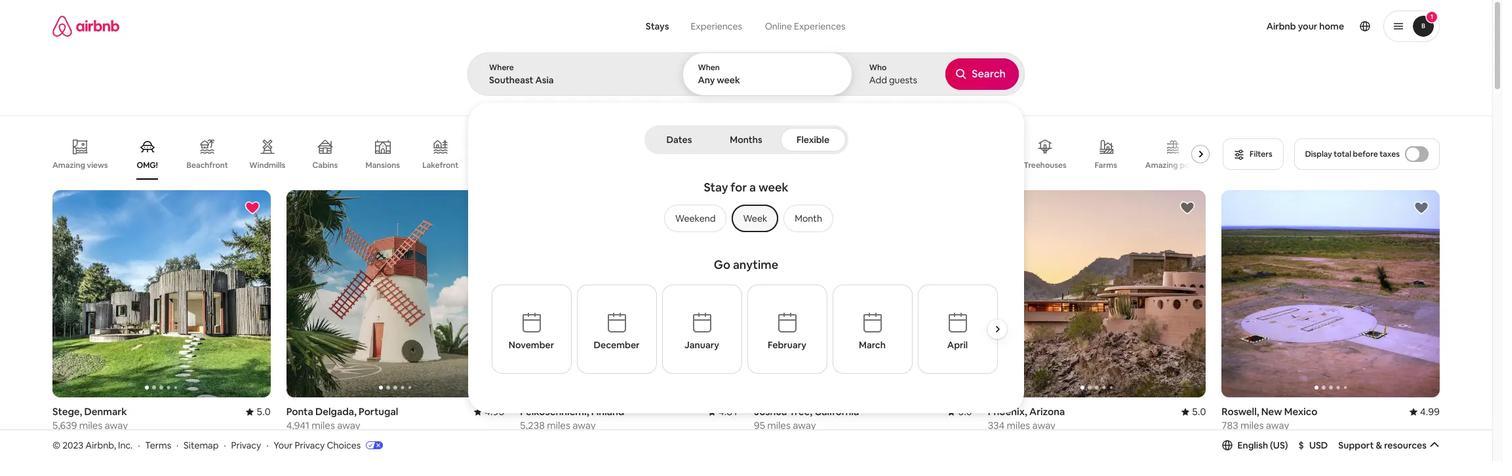 Task type: vqa. For each thing, say whether or not it's contained in the screenshot.
Verifying your identity in your account settings
no



Task type: describe. For each thing, give the bounding box(es) containing it.
your privacy choices
[[274, 439, 361, 451]]

usd
[[1310, 439, 1328, 451]]

omg!
[[137, 160, 158, 171]]

stege,
[[52, 405, 82, 418]]

support & resources button
[[1339, 439, 1440, 451]]

dates button
[[647, 128, 712, 152]]

roswell, new mexico 783 miles away nov 10 – 15
[[1222, 405, 1318, 445]]

experiences inside button
[[691, 20, 742, 32]]

november
[[509, 339, 554, 351]]

finland
[[591, 405, 625, 418]]

away inside joshua tree, california 95 miles away
[[793, 419, 816, 432]]

1
[[1431, 12, 1434, 21]]

stay for a week
[[704, 180, 789, 195]]

week inside group
[[759, 180, 789, 195]]

amazing views
[[52, 160, 108, 170]]

april button
[[918, 285, 998, 374]]

airbnb,
[[85, 439, 116, 451]]

4 · from the left
[[266, 439, 269, 451]]

©
[[52, 439, 60, 451]]

january
[[685, 339, 719, 351]]

your privacy choices link
[[274, 439, 383, 452]]

© 2023 airbnb, inc. ·
[[52, 439, 140, 451]]

go anytime group
[[492, 252, 1013, 396]]

amazing for amazing pools
[[1146, 160, 1179, 171]]

week
[[743, 213, 768, 224]]

amazing pools
[[1146, 160, 1201, 171]]

1 5.0 out of 5 average rating image from the left
[[246, 405, 271, 418]]

stege, denmark 5,639 miles away jan 21 – 26
[[52, 405, 128, 445]]

group for pelkosenniemi, finland
[[520, 190, 957, 398]]

december
[[594, 339, 640, 351]]

for
[[731, 180, 747, 195]]

stay
[[704, 180, 728, 195]]

away inside "phoenix, arizona 334 miles away"
[[1033, 419, 1056, 432]]

group for stege, denmark
[[52, 190, 271, 397]]

terms · sitemap · privacy
[[145, 439, 261, 451]]

treehouses
[[1024, 160, 1067, 171]]

away inside roswell, new mexico 783 miles away nov 10 – 15
[[1266, 419, 1290, 432]]

group for joshua tree, california
[[754, 190, 972, 397]]

pelkosenniemi,
[[520, 405, 589, 418]]

privacy link
[[231, 439, 261, 451]]

airbnb your home
[[1267, 20, 1345, 32]]

profile element
[[878, 0, 1440, 52]]

where
[[489, 62, 514, 73]]

21
[[71, 433, 80, 445]]

group inside stay for a week group
[[659, 205, 834, 232]]

english (us)
[[1238, 439, 1289, 451]]

2 privacy from the left
[[295, 439, 325, 451]]

group containing amazing views
[[52, 129, 1215, 180]]

15
[[1261, 433, 1271, 445]]

sitemap link
[[184, 439, 219, 451]]

2023
[[62, 439, 83, 451]]

new
[[1262, 405, 1283, 418]]

stays button
[[635, 13, 680, 39]]

pelkosenniemi, finland 5,238 miles away
[[520, 405, 625, 432]]

4.99 out of 5 average rating image
[[1410, 405, 1440, 418]]

away inside pelkosenniemi, finland 5,238 miles away
[[573, 419, 596, 432]]

amazing for amazing views
[[52, 160, 85, 170]]

when
[[698, 62, 720, 73]]

5,639
[[52, 419, 77, 432]]

tree,
[[789, 405, 813, 418]]

filters
[[1250, 149, 1273, 159]]

1 5.0 from the left
[[257, 405, 271, 418]]

stays
[[646, 20, 669, 32]]

add to wishlist: roswell, new mexico image
[[1414, 200, 1430, 216]]

week inside when any week
[[717, 74, 740, 86]]

views
[[87, 160, 108, 170]]

go
[[714, 257, 731, 272]]

portugal
[[359, 405, 398, 418]]

10
[[1242, 433, 1252, 445]]

4.93
[[485, 405, 505, 418]]

mar
[[286, 433, 304, 445]]

sitemap
[[184, 439, 219, 451]]

months
[[730, 134, 763, 146]]

mansions
[[366, 160, 400, 171]]

terms link
[[145, 439, 171, 451]]

inc.
[[118, 439, 133, 451]]

2 experiences from the left
[[794, 20, 846, 32]]

month
[[795, 213, 822, 224]]

$ usd
[[1299, 439, 1328, 451]]

4.99
[[1421, 405, 1440, 418]]

april
[[948, 339, 968, 351]]

jan
[[52, 433, 69, 445]]

resources
[[1385, 439, 1427, 451]]

a
[[750, 180, 756, 195]]

support
[[1339, 439, 1374, 451]]

4.81 out of 5 average rating image
[[708, 405, 739, 418]]

add to wishlist: pelkosenniemi, finland image
[[712, 200, 728, 216]]

your
[[1298, 20, 1318, 32]]

when any week
[[698, 62, 740, 86]]

online experiences
[[765, 20, 846, 32]]

months button
[[715, 128, 778, 152]]

march button
[[833, 285, 913, 374]]

Where field
[[489, 74, 661, 86]]

remove from wishlist: stege, denmark image
[[244, 200, 260, 216]]

nov
[[1222, 433, 1240, 445]]

1 · from the left
[[138, 439, 140, 451]]

none search field containing stay for a week
[[468, 0, 1025, 413]]

january button
[[662, 285, 742, 374]]

26
[[90, 433, 101, 445]]



Task type: locate. For each thing, give the bounding box(es) containing it.
1 horizontal spatial –
[[313, 433, 318, 445]]

2 away from the left
[[793, 419, 816, 432]]

experiences
[[691, 20, 742, 32], [794, 20, 846, 32]]

experiences right "online"
[[794, 20, 846, 32]]

away inside ponta delgada, portugal 4,941 miles away mar 2 – 7
[[337, 419, 360, 432]]

amazing
[[52, 160, 85, 170], [1146, 160, 1179, 171]]

5.0 out of 5 average rating image
[[246, 405, 271, 418], [948, 405, 972, 418]]

miles down joshua
[[768, 419, 791, 432]]

4 away from the left
[[573, 419, 596, 432]]

november button
[[492, 285, 572, 374]]

what can we help you find? tab list
[[635, 13, 754, 39]]

0 horizontal spatial –
[[83, 433, 87, 445]]

1 horizontal spatial 5.0 out of 5 average rating image
[[948, 405, 972, 418]]

group for roswell, new mexico
[[1222, 190, 1440, 398]]

mexico
[[1285, 405, 1318, 418]]

before
[[1354, 149, 1378, 159]]

miles up 10
[[1241, 419, 1264, 432]]

5.0
[[257, 405, 271, 418], [958, 405, 972, 418], [1192, 405, 1206, 418]]

5.0 out of 5 average rating image up privacy "link"
[[246, 405, 271, 418]]

display total before taxes button
[[1295, 138, 1440, 170]]

away
[[105, 419, 128, 432], [793, 419, 816, 432], [337, 419, 360, 432], [573, 419, 596, 432], [1033, 419, 1056, 432], [1266, 419, 1290, 432]]

amazing left pools at the right of page
[[1146, 160, 1179, 171]]

display
[[1306, 149, 1333, 159]]

miles
[[79, 419, 103, 432], [768, 419, 791, 432], [312, 419, 335, 432], [547, 419, 571, 432], [1007, 419, 1031, 432], [1241, 419, 1264, 432]]

6 away from the left
[[1266, 419, 1290, 432]]

5,238
[[520, 419, 545, 432]]

· right inc.
[[138, 439, 140, 451]]

away down the tree,
[[793, 419, 816, 432]]

2 miles from the left
[[768, 419, 791, 432]]

who
[[870, 62, 887, 73]]

5.0 left phoenix,
[[958, 405, 972, 418]]

taxes
[[1380, 149, 1400, 159]]

7
[[321, 433, 326, 445]]

experiences up when
[[691, 20, 742, 32]]

4,941
[[286, 419, 310, 432]]

tab list
[[647, 125, 846, 154]]

online
[[765, 20, 792, 32]]

miles up 7
[[312, 419, 335, 432]]

lakefront
[[423, 160, 459, 171]]

5.0 out of 5 average rating image left phoenix,
[[948, 405, 972, 418]]

airbnb
[[1267, 20, 1297, 32]]

· left privacy "link"
[[224, 439, 226, 451]]

1 miles from the left
[[79, 419, 103, 432]]

1 away from the left
[[105, 419, 128, 432]]

who add guests
[[870, 62, 918, 86]]

group
[[52, 129, 1215, 180], [52, 190, 271, 397], [286, 190, 505, 398], [520, 190, 957, 398], [754, 190, 972, 397], [988, 190, 1206, 398], [1222, 190, 1440, 398], [659, 205, 834, 232]]

home
[[1320, 20, 1345, 32]]

2
[[306, 433, 311, 445]]

· right terms link
[[176, 439, 179, 451]]

783
[[1222, 419, 1239, 432]]

farms
[[1095, 160, 1118, 171]]

5.0 for joshua tree, california
[[958, 405, 972, 418]]

2 · from the left
[[176, 439, 179, 451]]

3 away from the left
[[337, 419, 360, 432]]

4.93 out of 5 average rating image
[[474, 405, 505, 418]]

5 away from the left
[[1033, 419, 1056, 432]]

february
[[768, 339, 807, 351]]

1 horizontal spatial experiences
[[794, 20, 846, 32]]

1 horizontal spatial week
[[759, 180, 789, 195]]

1 – from the left
[[83, 433, 87, 445]]

week right the a
[[759, 180, 789, 195]]

miles inside joshua tree, california 95 miles away
[[768, 419, 791, 432]]

miles inside pelkosenniemi, finland 5,238 miles away
[[547, 419, 571, 432]]

away down arizona
[[1033, 419, 1056, 432]]

english (us) button
[[1222, 439, 1289, 451]]

group for phoenix, arizona
[[988, 190, 1206, 398]]

5.0 left ponta
[[257, 405, 271, 418]]

0 horizontal spatial amazing
[[52, 160, 85, 170]]

total
[[1334, 149, 1352, 159]]

miles down pelkosenniemi,
[[547, 419, 571, 432]]

1 horizontal spatial 5.0
[[958, 405, 972, 418]]

1 horizontal spatial amazing
[[1146, 160, 1179, 171]]

2 5.0 out of 5 average rating image from the left
[[948, 405, 972, 418]]

0 horizontal spatial 5.0 out of 5 average rating image
[[246, 405, 271, 418]]

english
[[1238, 439, 1269, 451]]

3 5.0 from the left
[[1192, 405, 1206, 418]]

– for nov 10 – 15
[[1254, 433, 1259, 445]]

5.0 left roswell,
[[1192, 405, 1206, 418]]

california
[[815, 405, 859, 418]]

february button
[[747, 285, 827, 374]]

any
[[698, 74, 715, 86]]

away down 'finland'
[[573, 419, 596, 432]]

display total before taxes
[[1306, 149, 1400, 159]]

airbnb your home link
[[1259, 12, 1352, 40]]

0 horizontal spatial week
[[717, 74, 740, 86]]

experiences button
[[680, 13, 754, 39]]

1 button
[[1384, 10, 1440, 42]]

away down delgada,
[[337, 419, 360, 432]]

week right any
[[717, 74, 740, 86]]

away inside stege, denmark 5,639 miles away jan 21 – 26
[[105, 419, 128, 432]]

miles up 26
[[79, 419, 103, 432]]

5 miles from the left
[[1007, 419, 1031, 432]]

– inside stege, denmark 5,639 miles away jan 21 – 26
[[83, 433, 87, 445]]

tab list inside stays tab panel
[[647, 125, 846, 154]]

1 horizontal spatial privacy
[[295, 439, 325, 451]]

1 vertical spatial week
[[759, 180, 789, 195]]

december button
[[577, 285, 657, 374]]

2 – from the left
[[313, 433, 318, 445]]

miles inside ponta delgada, portugal 4,941 miles away mar 2 – 7
[[312, 419, 335, 432]]

2 horizontal spatial –
[[1254, 433, 1259, 445]]

cabins
[[313, 160, 338, 171]]

5.0 for phoenix, arizona
[[1192, 405, 1206, 418]]

– inside ponta delgada, portugal 4,941 miles away mar 2 – 7
[[313, 433, 318, 445]]

phoenix,
[[988, 405, 1028, 418]]

pools
[[1180, 160, 1201, 171]]

&
[[1376, 439, 1383, 451]]

add
[[870, 74, 887, 86]]

1 privacy from the left
[[231, 439, 261, 451]]

group containing weekend
[[659, 205, 834, 232]]

arizona
[[1030, 405, 1065, 418]]

beachfront
[[187, 160, 228, 171]]

add to wishlist: phoenix, arizona image
[[1180, 200, 1196, 216]]

weekend
[[676, 213, 716, 224]]

ponta
[[286, 405, 313, 418]]

miles inside roswell, new mexico 783 miles away nov 10 – 15
[[1241, 419, 1264, 432]]

3 miles from the left
[[312, 419, 335, 432]]

0 horizontal spatial 5.0
[[257, 405, 271, 418]]

· left your
[[266, 439, 269, 451]]

0 vertical spatial week
[[717, 74, 740, 86]]

2 horizontal spatial 5.0
[[1192, 405, 1206, 418]]

4 miles from the left
[[547, 419, 571, 432]]

–
[[83, 433, 87, 445], [313, 433, 318, 445], [1254, 433, 1259, 445]]

None search field
[[468, 0, 1025, 413]]

– inside roswell, new mexico 783 miles away nov 10 – 15
[[1254, 433, 1259, 445]]

$
[[1299, 439, 1305, 451]]

334
[[988, 419, 1005, 432]]

guests
[[889, 74, 918, 86]]

4.81
[[719, 405, 739, 418]]

0 horizontal spatial privacy
[[231, 439, 261, 451]]

– left the 15
[[1254, 433, 1259, 445]]

5.0 out of 5 average rating image
[[1182, 405, 1206, 418]]

denmark
[[84, 405, 127, 418]]

privacy
[[231, 439, 261, 451], [295, 439, 325, 451]]

away down new
[[1266, 419, 1290, 432]]

1 experiences from the left
[[691, 20, 742, 32]]

support & resources
[[1339, 439, 1427, 451]]

– right 21
[[83, 433, 87, 445]]

your
[[274, 439, 293, 451]]

2 5.0 from the left
[[958, 405, 972, 418]]

tab list containing dates
[[647, 125, 846, 154]]

week
[[717, 74, 740, 86], [759, 180, 789, 195]]

terms
[[145, 439, 171, 451]]

stay for a week group
[[533, 174, 960, 252]]

miles inside "phoenix, arizona 334 miles away"
[[1007, 419, 1031, 432]]

– left 7
[[313, 433, 318, 445]]

0 horizontal spatial experiences
[[691, 20, 742, 32]]

group for ponta delgada, portugal
[[286, 190, 505, 398]]

joshua tree, california 95 miles away
[[754, 405, 859, 432]]

flexible
[[797, 134, 830, 146]]

miles down phoenix,
[[1007, 419, 1031, 432]]

joshua
[[754, 405, 787, 418]]

miles inside stege, denmark 5,639 miles away jan 21 – 26
[[79, 419, 103, 432]]

95
[[754, 419, 765, 432]]

6 miles from the left
[[1241, 419, 1264, 432]]

stays tab panel
[[468, 52, 1025, 413]]

– for mar 2 – 7
[[313, 433, 318, 445]]

filters button
[[1223, 138, 1284, 170]]

ponta delgada, portugal 4,941 miles away mar 2 – 7
[[286, 405, 398, 445]]

delgada,
[[315, 405, 357, 418]]

3 · from the left
[[224, 439, 226, 451]]

march
[[859, 339, 886, 351]]

choices
[[327, 439, 361, 451]]

amazing left views
[[52, 160, 85, 170]]

away down denmark
[[105, 419, 128, 432]]

3 – from the left
[[1254, 433, 1259, 445]]



